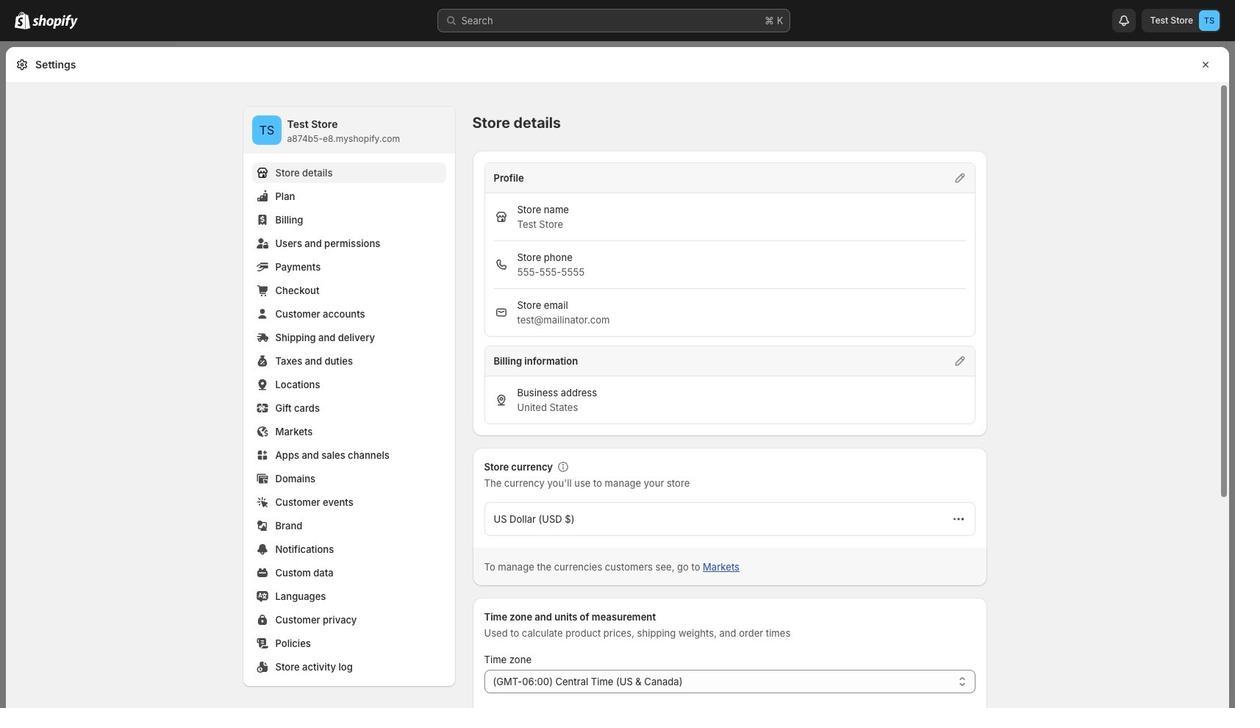 Task type: locate. For each thing, give the bounding box(es) containing it.
settings dialog
[[6, 47, 1230, 708]]

1 horizontal spatial shopify image
[[32, 15, 78, 29]]

shopify image
[[15, 12, 30, 29], [32, 15, 78, 29]]

test store image
[[252, 115, 281, 145]]

test store image
[[1200, 10, 1220, 31]]



Task type: describe. For each thing, give the bounding box(es) containing it.
shop settings menu element
[[243, 107, 455, 686]]

0 horizontal spatial shopify image
[[15, 12, 30, 29]]



Task type: vqa. For each thing, say whether or not it's contained in the screenshot.
'Content'
no



